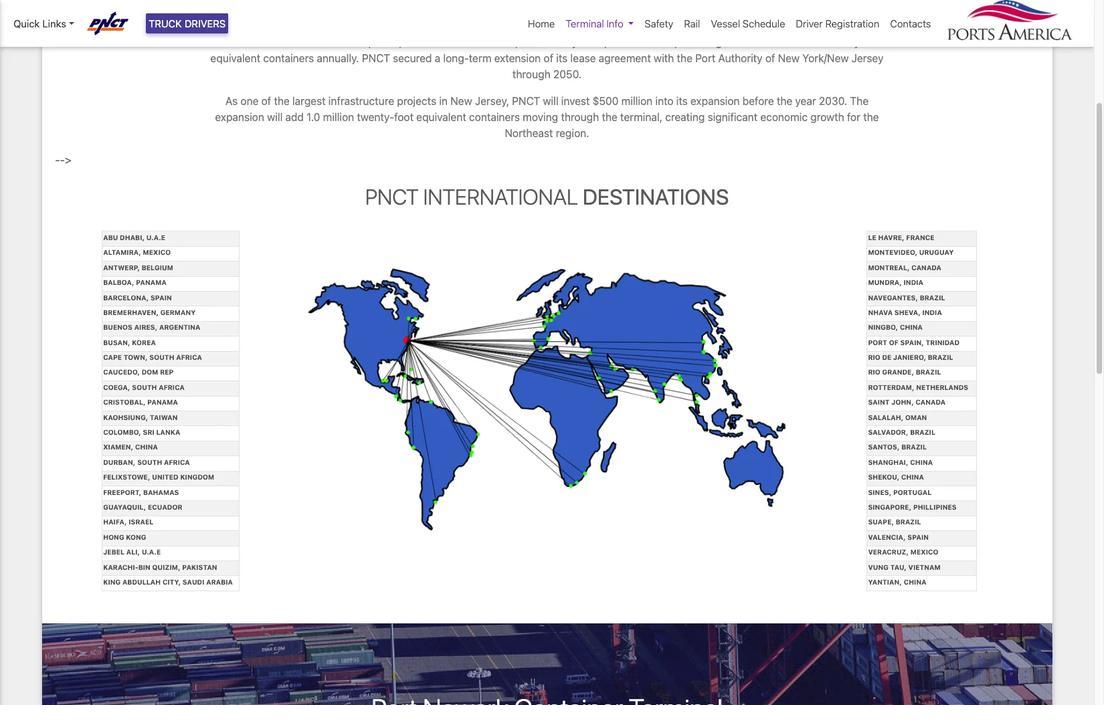 Task type: locate. For each thing, give the bounding box(es) containing it.
0 horizontal spatial foot
[[394, 111, 414, 123]]

1 horizontal spatial million
[[622, 95, 653, 107]]

1 vertical spatial rio
[[869, 369, 881, 377]]

new down home
[[521, 36, 543, 48]]

u.a.e for abu dhabi, u.a.e
[[146, 234, 165, 242]]

0 vertical spatial twenty-
[[828, 36, 865, 48]]

south for durban,
[[137, 459, 162, 467]]

1 rio from the top
[[869, 354, 881, 362]]

1 vertical spatial africa
[[159, 384, 185, 392]]

spain up veracruz, mexico
[[908, 533, 929, 541]]

0 horizontal spatial containers
[[263, 52, 314, 64]]

1 horizontal spatial will
[[543, 95, 559, 107]]

in
[[445, 36, 453, 48], [439, 95, 448, 107]]

2 rio from the top
[[869, 369, 881, 377]]

in right projects
[[439, 95, 448, 107]]

1 horizontal spatial expansion
[[691, 95, 740, 107]]

1 vertical spatial canada
[[916, 399, 946, 407]]

veracruz,
[[869, 548, 909, 556]]

karachi-bin quizim, pakistan
[[103, 563, 217, 571]]

antwerp, belgium
[[103, 264, 173, 272]]

haifa,
[[103, 518, 127, 526]]

china up the portugal
[[902, 473, 925, 482]]

rotterdam,
[[869, 384, 915, 392]]

contacts link
[[885, 11, 937, 36]]

durban,
[[103, 459, 136, 467]]

the
[[851, 95, 869, 107]]

2 vertical spatial new
[[451, 95, 472, 107]]

0 vertical spatial india
[[904, 279, 924, 287]]

the up economic
[[777, 95, 793, 107]]

jersey up lease
[[546, 36, 578, 48]]

shanghai,
[[869, 459, 909, 467]]

containers inside the as one of the largest infrastructure projects in new jersey, pnct will invest $500 million into its expansion before the year 2030. the expansion will add 1.0 million twenty-foot equivalent containers moving through the terminal, creating significant economic growth for the northeast region.
[[469, 111, 520, 123]]

driver registration link
[[791, 11, 885, 36]]

santos, brazil
[[869, 444, 927, 452]]

expansion down as
[[215, 111, 264, 123]]

panama up the taiwan
[[147, 399, 178, 407]]

twenty- down the registration
[[828, 36, 865, 48]]

0 horizontal spatial expansion
[[215, 111, 264, 123]]

1 vertical spatial containers
[[469, 111, 520, 123]]

montreal, canada
[[869, 264, 942, 272]]

africa up united at the left
[[164, 459, 190, 467]]

1 vertical spatial in
[[439, 95, 448, 107]]

spain up bremerhaven, germany
[[151, 294, 172, 302]]

1 vertical spatial terminal
[[323, 36, 364, 48]]

northeast
[[505, 127, 553, 139]]

1 vertical spatial south
[[132, 384, 157, 392]]

china up spain,
[[900, 324, 923, 332]]

0 vertical spatial terminal
[[566, 17, 604, 29]]

containers down jersey,
[[469, 111, 520, 123]]

0 horizontal spatial through
[[513, 68, 551, 80]]

its inside the as one of the largest infrastructure projects in new jersey, pnct will invest $500 million into its expansion before the year 2030. the expansion will add 1.0 million twenty-foot equivalent containers moving through the terminal, creating significant economic growth for the northeast region.
[[677, 95, 688, 107]]

guayaquil,
[[103, 503, 146, 512]]

valencia,
[[869, 533, 906, 541]]

africa down rep
[[159, 384, 185, 392]]

china down santos, brazil
[[911, 459, 933, 467]]

brazil for salvador, brazil
[[911, 429, 936, 437]]

aires,
[[134, 324, 157, 332]]

south for coega,
[[132, 384, 157, 392]]

foot inside port newark container terminal (pnct) located in port newark, new jersey occupies 272 acres, handling more than 1.3 million twenty-foot equivalent containers annually. pnct secured a long-term extension of its lease agreement with the port authority of new york/new jersey through 2050.
[[865, 36, 884, 48]]

cape town, south africa
[[103, 354, 202, 362]]

1.0
[[307, 111, 320, 123]]

drivers
[[185, 17, 226, 29]]

new inside the as one of the largest infrastructure projects in new jersey, pnct will invest $500 million into its expansion before the year 2030. the expansion will add 1.0 million twenty-foot equivalent containers moving through the terminal, creating significant economic growth for the northeast region.
[[451, 95, 472, 107]]

brazil down singapore, phillipines
[[896, 518, 922, 526]]

china down the vietnam
[[904, 578, 927, 586]]

1 vertical spatial new
[[778, 52, 800, 64]]

0 vertical spatial spain
[[151, 294, 172, 302]]

mexico up the vietnam
[[911, 548, 939, 556]]

1 horizontal spatial its
[[677, 95, 688, 107]]

coega,
[[103, 384, 130, 392]]

brazil for navegantes, brazil
[[920, 294, 946, 302]]

1 horizontal spatial twenty-
[[828, 36, 865, 48]]

rio up rotterdam,
[[869, 369, 881, 377]]

in up long-
[[445, 36, 453, 48]]

1 horizontal spatial jersey
[[852, 52, 884, 64]]

expansion
[[691, 95, 740, 107], [215, 111, 264, 123]]

china up durban, south africa
[[135, 444, 158, 452]]

0 vertical spatial rio
[[869, 354, 881, 362]]

foot down the registration
[[865, 36, 884, 48]]

hong
[[103, 533, 124, 541]]

>
[[65, 154, 71, 166]]

rio left de
[[869, 354, 881, 362]]

the
[[677, 52, 693, 64], [274, 95, 290, 107], [777, 95, 793, 107], [602, 111, 618, 123], [864, 111, 879, 123]]

india right sheva,
[[923, 309, 943, 317]]

of down ningbo, china
[[890, 339, 899, 347]]

info
[[607, 17, 624, 29]]

twenty- inside the as one of the largest infrastructure projects in new jersey, pnct will invest $500 million into its expansion before the year 2030. the expansion will add 1.0 million twenty-foot equivalent containers moving through the terminal, creating significant economic growth for the northeast region.
[[357, 111, 394, 123]]

1 vertical spatial spain
[[908, 533, 929, 541]]

equivalent inside the as one of the largest infrastructure projects in new jersey, pnct will invest $500 million into its expansion before the year 2030. the expansion will add 1.0 million twenty-foot equivalent containers moving through the terminal, creating significant economic growth for the northeast region.
[[417, 111, 467, 123]]

0 horizontal spatial mexico
[[143, 249, 171, 257]]

u.a.e
[[146, 234, 165, 242], [142, 548, 161, 556]]

mundra,
[[869, 279, 902, 287]]

0 vertical spatial jersey
[[546, 36, 578, 48]]

creating
[[666, 111, 705, 123]]

terminal up occupies
[[566, 17, 604, 29]]

1 vertical spatial will
[[267, 111, 283, 123]]

1 vertical spatial pnct
[[512, 95, 540, 107]]

rio for rio de janiero, brazil
[[869, 354, 881, 362]]

panama down belgium
[[136, 279, 167, 287]]

0 horizontal spatial equivalent
[[211, 52, 261, 64]]

netherlands
[[917, 384, 969, 392]]

0 vertical spatial panama
[[136, 279, 167, 287]]

1 vertical spatial twenty-
[[357, 111, 394, 123]]

france
[[907, 234, 935, 242]]

1 vertical spatial mexico
[[911, 548, 939, 556]]

0 vertical spatial expansion
[[691, 95, 740, 107]]

panama for balboa, panama
[[136, 279, 167, 287]]

mexico up belgium
[[143, 249, 171, 257]]

south up the cristobal, panama
[[132, 384, 157, 392]]

pakistan
[[182, 563, 217, 571]]

brazil for suape, brazil
[[896, 518, 922, 526]]

will
[[543, 95, 559, 107], [267, 111, 283, 123]]

ecuador
[[148, 503, 182, 512]]

its inside port newark container terminal (pnct) located in port newark, new jersey occupies 272 acres, handling more than 1.3 million twenty-foot equivalent containers annually. pnct secured a long-term extension of its lease agreement with the port authority of new york/new jersey through 2050.
[[557, 52, 568, 64]]

moving
[[523, 111, 558, 123]]

havre,
[[879, 234, 905, 242]]

more
[[725, 36, 750, 48]]

pnct inside port newark container terminal (pnct) located in port newark, new jersey occupies 272 acres, handling more than 1.3 million twenty-foot equivalent containers annually. pnct secured a long-term extension of its lease agreement with the port authority of new york/new jersey through 2050.
[[362, 52, 390, 64]]

in inside the as one of the largest infrastructure projects in new jersey, pnct will invest $500 million into its expansion before the year 2030. the expansion will add 1.0 million twenty-foot equivalent containers moving through the terminal, creating significant economic growth for the northeast region.
[[439, 95, 448, 107]]

million up terminal,
[[622, 95, 653, 107]]

0 horizontal spatial terminal
[[323, 36, 364, 48]]

1 horizontal spatial mexico
[[911, 548, 939, 556]]

0 horizontal spatial new
[[451, 95, 472, 107]]

2 vertical spatial pnct
[[365, 184, 419, 210]]

1 horizontal spatial equivalent
[[417, 111, 467, 123]]

le havre, france
[[869, 234, 935, 242]]

million down driver
[[794, 36, 825, 48]]

million inside port newark container terminal (pnct) located in port newark, new jersey occupies 272 acres, handling more than 1.3 million twenty-foot equivalent containers annually. pnct secured a long-term extension of its lease agreement with the port authority of new york/new jersey through 2050.
[[794, 36, 825, 48]]

salalah, oman
[[869, 414, 928, 422]]

0 horizontal spatial its
[[557, 52, 568, 64]]

of right one
[[261, 95, 271, 107]]

vessel schedule
[[711, 17, 786, 29]]

balboa,
[[103, 279, 134, 287]]

containers down container
[[263, 52, 314, 64]]

jersey down the registration
[[852, 52, 884, 64]]

spain for valencia, spain
[[908, 533, 929, 541]]

the right with
[[677, 52, 693, 64]]

will up the moving
[[543, 95, 559, 107]]

0 vertical spatial equivalent
[[211, 52, 261, 64]]

nhava sheva, india
[[869, 309, 943, 317]]

1 horizontal spatial spain
[[908, 533, 929, 541]]

china for xiamen, china
[[135, 444, 158, 452]]

truck drivers
[[149, 17, 226, 29]]

brazil down salvador, brazil
[[902, 444, 927, 452]]

0 vertical spatial in
[[445, 36, 453, 48]]

2 horizontal spatial million
[[794, 36, 825, 48]]

equivalent down projects
[[417, 111, 467, 123]]

0 vertical spatial u.a.e
[[146, 234, 165, 242]]

1 vertical spatial its
[[677, 95, 688, 107]]

india up the 'navegantes, brazil'
[[904, 279, 924, 287]]

2 vertical spatial south
[[137, 459, 162, 467]]

1 vertical spatial equivalent
[[417, 111, 467, 123]]

rail
[[684, 17, 700, 29]]

its up creating
[[677, 95, 688, 107]]

2 vertical spatial africa
[[164, 459, 190, 467]]

panama
[[136, 279, 167, 287], [147, 399, 178, 407]]

colombo,
[[103, 429, 141, 437]]

truck drivers link
[[146, 13, 229, 34]]

china for shekou, china
[[902, 473, 925, 482]]

will left add
[[267, 111, 283, 123]]

rio de janiero, brazil
[[869, 354, 954, 362]]

1 vertical spatial u.a.e
[[142, 548, 161, 556]]

agreement
[[599, 52, 651, 64]]

uruguay
[[920, 249, 954, 257]]

million
[[794, 36, 825, 48], [622, 95, 653, 107], [323, 111, 354, 123]]

trinidad
[[926, 339, 960, 347]]

terminal up annually.
[[323, 36, 364, 48]]

freeport, bahamas
[[103, 488, 179, 497]]

of up 2050. at the top right of page
[[544, 52, 554, 64]]

1 vertical spatial foot
[[394, 111, 414, 123]]

1 - from the left
[[55, 154, 60, 166]]

south up felixstowe, united kingdom
[[137, 459, 162, 467]]

santos,
[[869, 444, 900, 452]]

0 vertical spatial its
[[557, 52, 568, 64]]

0 horizontal spatial twenty-
[[357, 111, 394, 123]]

canada down uruguay
[[912, 264, 942, 272]]

0 vertical spatial through
[[513, 68, 551, 80]]

new left jersey,
[[451, 95, 472, 107]]

sines, portugal
[[869, 488, 932, 497]]

through down invest
[[561, 111, 599, 123]]

cristobal,
[[103, 399, 146, 407]]

in inside port newark container terminal (pnct) located in port newark, new jersey occupies 272 acres, handling more than 1.3 million twenty-foot equivalent containers annually. pnct secured a long-term extension of its lease agreement with the port authority of new york/new jersey through 2050.
[[445, 36, 453, 48]]

foot inside the as one of the largest infrastructure projects in new jersey, pnct will invest $500 million into its expansion before the year 2030. the expansion will add 1.0 million twenty-foot equivalent containers moving through the terminal, creating significant economic growth for the northeast region.
[[394, 111, 414, 123]]

town,
[[124, 354, 148, 362]]

valencia, spain
[[869, 533, 929, 541]]

new down 1.3
[[778, 52, 800, 64]]

through down extension
[[513, 68, 551, 80]]

mexico for altamira, mexico
[[143, 249, 171, 257]]

expansion up 'significant'
[[691, 95, 740, 107]]

authority
[[719, 52, 763, 64]]

1 vertical spatial through
[[561, 111, 599, 123]]

through
[[513, 68, 551, 80], [561, 111, 599, 123]]

containers inside port newark container terminal (pnct) located in port newark, new jersey occupies 272 acres, handling more than 1.3 million twenty-foot equivalent containers annually. pnct secured a long-term extension of its lease agreement with the port authority of new york/new jersey through 2050.
[[263, 52, 314, 64]]

south up rep
[[149, 354, 174, 362]]

abu dhabi, u.a.e
[[103, 234, 165, 242]]

safety
[[645, 17, 674, 29]]

arabia
[[206, 578, 233, 586]]

spain for barcelona, spain
[[151, 294, 172, 302]]

0 vertical spatial mexico
[[143, 249, 171, 257]]

u.a.e up bin on the left bottom of the page
[[142, 548, 161, 556]]

1 horizontal spatial through
[[561, 111, 599, 123]]

altamira,
[[103, 249, 141, 257]]

2 vertical spatial million
[[323, 111, 354, 123]]

navegantes, brazil
[[869, 294, 946, 302]]

terminal inside port newark container terminal (pnct) located in port newark, new jersey occupies 272 acres, handling more than 1.3 million twenty-foot equivalent containers annually. pnct secured a long-term extension of its lease agreement with the port authority of new york/new jersey through 2050.
[[323, 36, 364, 48]]

1 horizontal spatial terminal
[[566, 17, 604, 29]]

rep
[[160, 369, 174, 377]]

0 horizontal spatial spain
[[151, 294, 172, 302]]

secured
[[393, 52, 432, 64]]

brazil down the 'oman'
[[911, 429, 936, 437]]

0 vertical spatial million
[[794, 36, 825, 48]]

freeport,
[[103, 488, 141, 497]]

foot down projects
[[394, 111, 414, 123]]

equivalent down newark
[[211, 52, 261, 64]]

0 vertical spatial foot
[[865, 36, 884, 48]]

1 horizontal spatial foot
[[865, 36, 884, 48]]

million right 1.0
[[323, 111, 354, 123]]

terminal inside terminal info link
[[566, 17, 604, 29]]

xiamen,
[[103, 444, 133, 452]]

0 vertical spatial canada
[[912, 264, 942, 272]]

links
[[42, 17, 66, 29]]

twenty- down infrastructure
[[357, 111, 394, 123]]

canada down netherlands
[[916, 399, 946, 407]]

panama for cristobal, panama
[[147, 399, 178, 407]]

u.a.e right dhabi,
[[146, 234, 165, 242]]

brazil up rotterdam, netherlands
[[916, 369, 942, 377]]

rio grande, brazil
[[869, 369, 942, 377]]

hong kong
[[103, 533, 146, 541]]

suape, brazil
[[869, 518, 922, 526]]

brazil up sheva,
[[920, 294, 946, 302]]

africa down argentina
[[176, 354, 202, 362]]

0 vertical spatial pnct
[[362, 52, 390, 64]]

0 horizontal spatial jersey
[[546, 36, 578, 48]]

karachi-
[[103, 563, 138, 571]]

salalah,
[[869, 414, 904, 422]]

1 horizontal spatial containers
[[469, 111, 520, 123]]

0 vertical spatial containers
[[263, 52, 314, 64]]

buenos
[[103, 324, 132, 332]]

1 vertical spatial panama
[[147, 399, 178, 407]]

1 vertical spatial jersey
[[852, 52, 884, 64]]

pnct inside the as one of the largest infrastructure projects in new jersey, pnct will invest $500 million into its expansion before the year 2030. the expansion will add 1.0 million twenty-foot equivalent containers moving through the terminal, creating significant economic growth for the northeast region.
[[512, 95, 540, 107]]

0 horizontal spatial will
[[267, 111, 283, 123]]

rail image
[[306, 263, 788, 536]]

1 horizontal spatial new
[[521, 36, 543, 48]]

its up 2050. at the top right of page
[[557, 52, 568, 64]]



Task type: vqa. For each thing, say whether or not it's contained in the screenshot.
be inside Import Container Inquiry can be performed by Container Number or BL number User can inquire on single or multiple Containers or BLs Import Container Inquiry provides user with container availability status based on various hold conditions (Customs, Freight, USDA, Terminal and Carrier hold conditions)
no



Task type: describe. For each thing, give the bounding box(es) containing it.
2 horizontal spatial new
[[778, 52, 800, 64]]

navegantes,
[[869, 294, 919, 302]]

port down handling
[[696, 52, 716, 64]]

largest
[[293, 95, 326, 107]]

balboa, panama
[[103, 279, 167, 287]]

cape
[[103, 354, 122, 362]]

as one of the largest infrastructure projects in new jersey, pnct will invest $500 million into its expansion before the year 2030. the expansion will add 1.0 million twenty-foot equivalent containers moving through the terminal, creating significant economic growth for the northeast region.
[[215, 95, 879, 139]]

home
[[528, 17, 555, 29]]

1 vertical spatial india
[[923, 309, 943, 317]]

the right for
[[864, 111, 879, 123]]

(pnct)
[[367, 36, 403, 48]]

port down ningbo,
[[869, 339, 888, 347]]

china for shanghai, china
[[911, 459, 933, 467]]

of inside the as one of the largest infrastructure projects in new jersey, pnct will invest $500 million into its expansion before the year 2030. the expansion will add 1.0 million twenty-foot equivalent containers moving through the terminal, creating significant economic growth for the northeast region.
[[261, 95, 271, 107]]

2030.
[[819, 95, 848, 107]]

1.3
[[777, 36, 791, 48]]

twenty- inside port newark container terminal (pnct) located in port newark, new jersey occupies 272 acres, handling more than 1.3 million twenty-foot equivalent containers annually. pnct secured a long-term extension of its lease agreement with the port authority of new york/new jersey through 2050.
[[828, 36, 865, 48]]

brazil down trinidad
[[928, 354, 954, 362]]

the down the $500
[[602, 111, 618, 123]]

salvador,
[[869, 429, 909, 437]]

pnct international destinations
[[365, 184, 729, 210]]

newark,
[[479, 36, 519, 48]]

economic
[[761, 111, 808, 123]]

add
[[286, 111, 304, 123]]

caucedo,
[[103, 369, 140, 377]]

busan, korea
[[103, 339, 156, 347]]

1 vertical spatial million
[[622, 95, 653, 107]]

a
[[435, 52, 441, 64]]

argentina
[[159, 324, 201, 332]]

shekou,
[[869, 473, 900, 482]]

invest
[[562, 95, 590, 107]]

container
[[273, 36, 320, 48]]

africa for coega, south africa
[[159, 384, 185, 392]]

for
[[848, 111, 861, 123]]

caucedo, dom rep
[[103, 369, 174, 377]]

saint
[[869, 399, 890, 407]]

spain,
[[901, 339, 925, 347]]

yantian,
[[869, 578, 902, 586]]

0 vertical spatial new
[[521, 36, 543, 48]]

equivalent inside port newark container terminal (pnct) located in port newark, new jersey occupies 272 acres, handling more than 1.3 million twenty-foot equivalent containers annually. pnct secured a long-term extension of its lease agreement with the port authority of new york/new jersey through 2050.
[[211, 52, 261, 64]]

felixstowe, united kingdom
[[103, 473, 214, 482]]

barcelona,
[[103, 294, 149, 302]]

ningbo, china
[[869, 324, 923, 332]]

than
[[753, 36, 774, 48]]

terminal info link
[[561, 11, 640, 36]]

rio for rio grande, brazil
[[869, 369, 881, 377]]

through inside the as one of the largest infrastructure projects in new jersey, pnct will invest $500 million into its expansion before the year 2030. the expansion will add 1.0 million twenty-foot equivalent containers moving through the terminal, creating significant economic growth for the northeast region.
[[561, 111, 599, 123]]

bin
[[138, 563, 151, 571]]

kong
[[126, 533, 146, 541]]

city,
[[163, 578, 181, 586]]

driver registration
[[796, 17, 880, 29]]

united
[[152, 473, 179, 482]]

0 vertical spatial south
[[149, 354, 174, 362]]

belgium
[[142, 264, 173, 272]]

dhabi,
[[120, 234, 145, 242]]

king
[[103, 578, 121, 586]]

africa for durban, south africa
[[164, 459, 190, 467]]

tau,
[[891, 563, 907, 571]]

u.a.e for jebel ali, u.a.e
[[142, 548, 161, 556]]

shekou, china
[[869, 473, 925, 482]]

$500
[[593, 95, 619, 107]]

vietnam
[[909, 563, 941, 571]]

abu
[[103, 234, 118, 242]]

cristobal, panama
[[103, 399, 178, 407]]

barcelona, spain
[[103, 294, 172, 302]]

korea
[[132, 339, 156, 347]]

de
[[883, 354, 892, 362]]

ali,
[[126, 548, 140, 556]]

handling
[[681, 36, 722, 48]]

1 vertical spatial expansion
[[215, 111, 264, 123]]

terminal,
[[621, 111, 663, 123]]

-->
[[55, 154, 71, 166]]

china for ningbo, china
[[900, 324, 923, 332]]

2 - from the left
[[60, 154, 65, 166]]

port down drivers
[[210, 36, 231, 48]]

port of spain, trinidad
[[869, 339, 960, 347]]

china for yantian, china
[[904, 578, 927, 586]]

bremerhaven,
[[103, 309, 159, 317]]

phillipines
[[914, 503, 957, 512]]

lease
[[571, 52, 596, 64]]

rail link
[[679, 11, 706, 36]]

yantian, china
[[869, 578, 927, 586]]

altamira, mexico
[[103, 249, 171, 257]]

brazil for santos, brazil
[[902, 444, 927, 452]]

taiwan
[[150, 414, 178, 422]]

quizim,
[[152, 563, 180, 571]]

through inside port newark container terminal (pnct) located in port newark, new jersey occupies 272 acres, handling more than 1.3 million twenty-foot equivalent containers annually. pnct secured a long-term extension of its lease agreement with the port authority of new york/new jersey through 2050.
[[513, 68, 551, 80]]

extension
[[494, 52, 541, 64]]

lanka
[[156, 429, 180, 437]]

germany
[[160, 309, 196, 317]]

significant
[[708, 111, 758, 123]]

0 horizontal spatial million
[[323, 111, 354, 123]]

shanghai, china
[[869, 459, 933, 467]]

0 vertical spatial africa
[[176, 354, 202, 362]]

john,
[[892, 399, 914, 407]]

before
[[743, 95, 774, 107]]

port up long-
[[456, 36, 476, 48]]

rotterdam, netherlands
[[869, 384, 969, 392]]

nhava
[[869, 309, 893, 317]]

vung tau, vietnam
[[869, 563, 941, 571]]

acres,
[[649, 36, 678, 48]]

0 vertical spatial will
[[543, 95, 559, 107]]

quick links link
[[13, 16, 74, 31]]

abdullah
[[122, 578, 161, 586]]

term
[[469, 52, 492, 64]]

colombo, sri lanka
[[103, 429, 180, 437]]

oman
[[906, 414, 928, 422]]

region.
[[556, 127, 590, 139]]

mexico for veracruz, mexico
[[911, 548, 939, 556]]

contacts
[[891, 17, 932, 29]]

one
[[241, 95, 259, 107]]

xiamen, china
[[103, 444, 158, 452]]

the up add
[[274, 95, 290, 107]]

the inside port newark container terminal (pnct) located in port newark, new jersey occupies 272 acres, handling more than 1.3 million twenty-foot equivalent containers annually. pnct secured a long-term extension of its lease agreement with the port authority of new york/new jersey through 2050.
[[677, 52, 693, 64]]

jebel
[[103, 548, 125, 556]]

of down than
[[766, 52, 776, 64]]



